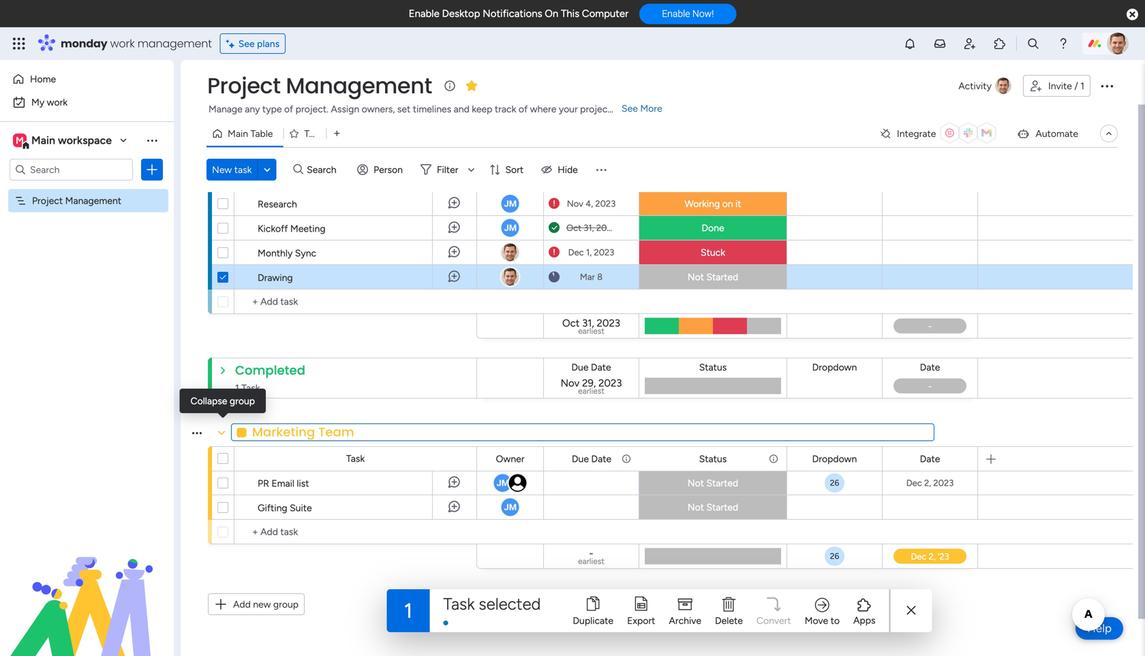 Task type: describe. For each thing, give the bounding box(es) containing it.
to
[[235, 145, 249, 162]]

Search in workspace field
[[29, 162, 114, 178]]

1 status from the top
[[699, 362, 727, 373]]

activity
[[959, 80, 992, 92]]

2023 inside 'due date nov 29, 2023 earliest'
[[599, 377, 622, 389]]

1 not from the top
[[688, 271, 704, 283]]

list
[[297, 478, 309, 490]]

2 + add task text field from the top
[[241, 524, 470, 541]]

see for see more
[[622, 103, 638, 114]]

help
[[1088, 622, 1112, 636]]

drawing
[[258, 272, 293, 284]]

31, for oct 31, 2023
[[584, 223, 594, 234]]

project management inside list box
[[32, 195, 121, 207]]

mar
[[580, 272, 595, 283]]

1 + add task text field from the top
[[241, 294, 470, 310]]

lottie animation element
[[0, 519, 174, 657]]

add
[[233, 599, 251, 611]]

my
[[31, 96, 44, 108]]

more
[[640, 103, 662, 114]]

project.
[[296, 103, 329, 115]]

1 not started from the top
[[688, 271, 739, 283]]

my work
[[31, 96, 68, 108]]

workspace selection element
[[13, 132, 114, 150]]

monthly sync
[[258, 247, 316, 259]]

owner for second the owner field
[[496, 453, 525, 465]]

filter
[[437, 164, 458, 176]]

dec 1, 2023
[[568, 247, 615, 258]]

3 not from the top
[[688, 502, 704, 513]]

arrow down image
[[463, 162, 480, 178]]

monday
[[61, 36, 107, 51]]

enable now!
[[662, 8, 714, 19]]

to do
[[235, 145, 269, 162]]

2023 for oct 31, 2023 earliest
[[597, 317, 620, 329]]

project
[[580, 103, 611, 115]]

main workspace
[[31, 134, 112, 147]]

group inside button
[[273, 599, 299, 611]]

dropdown for 1st dropdown field from the top of the page
[[812, 362, 857, 373]]

monday marketplace image
[[993, 37, 1007, 50]]

1 of from the left
[[284, 103, 293, 115]]

invite members image
[[963, 37, 977, 50]]

pr email list
[[258, 478, 309, 490]]

my work option
[[8, 91, 166, 113]]

main table button
[[207, 123, 283, 145]]

To Do field
[[231, 145, 273, 162]]

delete
[[715, 615, 743, 627]]

move
[[805, 615, 828, 627]]

add new group button
[[208, 594, 305, 616]]

selected
[[479, 595, 541, 614]]

new task button
[[207, 159, 257, 181]]

2 vertical spatial task
[[443, 595, 475, 614]]

oct for oct 31, 2023
[[567, 223, 582, 234]]

column information image for due date
[[621, 454, 632, 465]]

enable now! button
[[640, 4, 737, 24]]

2 not started from the top
[[688, 478, 739, 489]]

collapse
[[191, 395, 227, 407]]

automate button
[[1011, 123, 1084, 145]]

dec 2, 2023
[[907, 478, 954, 489]]

notifications image
[[903, 37, 917, 50]]

any
[[245, 103, 260, 115]]

new
[[212, 164, 232, 176]]

and
[[454, 103, 470, 115]]

integrate button
[[874, 119, 1006, 148]]

see for see plans
[[238, 38, 255, 49]]

email
[[272, 478, 295, 490]]

terry turtle image
[[1107, 33, 1129, 55]]

sort button
[[484, 159, 532, 181]]

dec for dec 2, 2023
[[907, 478, 922, 489]]

integrate
[[897, 128, 936, 139]]

angle down image
[[264, 165, 270, 175]]

- earliest
[[578, 548, 605, 567]]

sort
[[506, 164, 524, 176]]

nov 4, 2023
[[567, 198, 616, 209]]

project management list box
[[0, 186, 174, 396]]

filter button
[[415, 159, 480, 181]]

owner for second the owner field from the bottom of the page
[[496, 174, 525, 185]]

2023 for nov 4, 2023
[[595, 198, 616, 209]]

see more link
[[620, 102, 664, 115]]

apps
[[854, 615, 876, 627]]

home link
[[8, 68, 166, 90]]

timelines
[[413, 103, 451, 115]]

main for main table
[[228, 128, 248, 139]]

v2 overdue deadline image for dec 1, 2023
[[549, 246, 560, 259]]

monthly
[[258, 247, 293, 259]]

archive
[[669, 615, 702, 627]]

home option
[[8, 68, 166, 90]]

invite / 1 button
[[1023, 75, 1091, 97]]

29,
[[582, 377, 596, 389]]

dapulse close image
[[1127, 8, 1139, 22]]

owners,
[[362, 103, 395, 115]]

8
[[597, 272, 603, 283]]

stuck
[[701, 247, 725, 258]]

oct 31, 2023
[[567, 223, 617, 234]]

2,
[[924, 478, 931, 489]]

invite
[[1049, 80, 1072, 92]]

2023 for dec 1, 2023
[[594, 247, 615, 258]]

your
[[559, 103, 578, 115]]

earliest inside oct 31, 2023 earliest
[[578, 326, 605, 336]]

workspace image
[[13, 133, 27, 148]]

kickoff
[[258, 223, 288, 235]]

where
[[530, 103, 557, 115]]

task
[[234, 164, 252, 176]]

invite / 1
[[1049, 80, 1085, 92]]

enable for enable now!
[[662, 8, 690, 19]]

1 horizontal spatial management
[[286, 71, 432, 101]]

mar 8
[[580, 272, 603, 283]]

done
[[702, 222, 724, 234]]

v2 overdue deadline image for nov 4, 2023
[[549, 197, 560, 210]]

hide
[[558, 164, 578, 176]]

working
[[685, 198, 720, 210]]

now!
[[693, 8, 714, 19]]

hide button
[[536, 159, 586, 181]]

0 horizontal spatial options image
[[145, 163, 159, 177]]

3 not started from the top
[[688, 502, 739, 513]]

1 inside button
[[1081, 80, 1085, 92]]

assign
[[331, 103, 359, 115]]

enable desktop notifications on this computer
[[409, 7, 629, 20]]

v2 search image
[[293, 162, 303, 177]]

duplicate
[[573, 615, 614, 627]]

table inside button
[[251, 128, 273, 139]]

research
[[258, 198, 297, 210]]

earliest inside 'due date nov 29, 2023 earliest'
[[578, 386, 605, 396]]

show board description image
[[442, 79, 458, 93]]

stands.
[[614, 103, 644, 115]]

2 date field from the top
[[917, 452, 944, 467]]

new task
[[212, 164, 252, 176]]

activity button
[[953, 75, 1018, 97]]

computer
[[582, 7, 629, 20]]

help image
[[1057, 37, 1070, 50]]

1 status field from the top
[[696, 360, 730, 375]]

task for due date
[[346, 174, 365, 185]]

on
[[545, 7, 559, 20]]

management
[[138, 36, 212, 51]]



Task type: locate. For each thing, give the bounding box(es) containing it.
0 vertical spatial oct
[[567, 223, 582, 234]]

nov
[[567, 198, 584, 209], [561, 377, 580, 389]]

v2 done deadline image
[[549, 222, 560, 235]]

2023 right 4, on the top right of page
[[595, 198, 616, 209]]

3 earliest from the top
[[578, 557, 605, 567]]

1 vertical spatial oct
[[562, 317, 580, 329]]

0 vertical spatial project management
[[207, 71, 432, 101]]

2 owner field from the top
[[493, 452, 528, 467]]

column information image
[[621, 454, 632, 465], [768, 454, 779, 465]]

/
[[1075, 80, 1078, 92]]

move to
[[805, 615, 840, 627]]

table left the add view image
[[304, 128, 327, 139]]

1 vertical spatial group
[[273, 599, 299, 611]]

enable left now! at top
[[662, 8, 690, 19]]

0 vertical spatial owner
[[496, 174, 525, 185]]

1 owner from the top
[[496, 174, 525, 185]]

v2 overdue deadline image up the v2 done deadline image
[[549, 197, 560, 210]]

2 started from the top
[[707, 478, 739, 489]]

nov left 4, on the top right of page
[[567, 198, 584, 209]]

1 vertical spatial started
[[707, 478, 739, 489]]

1 horizontal spatial main
[[228, 128, 248, 139]]

0 horizontal spatial table
[[251, 128, 273, 139]]

options image
[[1099, 78, 1115, 94], [145, 163, 159, 177]]

0 vertical spatial dec
[[568, 247, 584, 258]]

0 vertical spatial dropdown
[[812, 362, 857, 373]]

oct 31, 2023 earliest
[[562, 317, 620, 336]]

0 vertical spatial nov
[[567, 198, 584, 209]]

update feed image
[[933, 37, 947, 50]]

my work link
[[8, 91, 166, 113]]

home
[[30, 73, 56, 85]]

search everything image
[[1027, 37, 1040, 50]]

0 vertical spatial 26
[[830, 478, 839, 488]]

2 enable from the left
[[662, 8, 690, 19]]

0 vertical spatial owner field
[[493, 172, 528, 187]]

1 vertical spatial due date field
[[568, 360, 615, 375]]

workspace options image
[[145, 133, 159, 147]]

to
[[831, 615, 840, 627]]

management inside list box
[[65, 195, 121, 207]]

0 horizontal spatial dec
[[568, 247, 584, 258]]

3 due date field from the top
[[569, 452, 615, 467]]

Project Management field
[[204, 71, 436, 101]]

2023 down '8'
[[597, 317, 620, 329]]

0 vertical spatial status
[[699, 362, 727, 373]]

work for monday
[[110, 36, 135, 51]]

1 column information image from the left
[[621, 454, 632, 465]]

+ Add task text field
[[241, 294, 470, 310], [241, 524, 470, 541]]

1 vertical spatial project management
[[32, 195, 121, 207]]

this
[[561, 7, 580, 20]]

1 due date from the top
[[572, 174, 612, 185]]

1 vertical spatial earliest
[[578, 386, 605, 396]]

31,
[[584, 223, 594, 234], [582, 317, 594, 329]]

column information image for status
[[768, 454, 779, 465]]

due for the due date field corresponding to owner
[[572, 453, 589, 465]]

group right "new"
[[273, 599, 299, 611]]

project
[[207, 71, 281, 101], [32, 195, 63, 207]]

2023 right the 1,
[[594, 247, 615, 258]]

work inside option
[[47, 96, 68, 108]]

pr
[[258, 478, 269, 490]]

0 vertical spatial not
[[688, 271, 704, 283]]

1 horizontal spatial enable
[[662, 8, 690, 19]]

-
[[589, 548, 594, 560]]

2 vertical spatial due
[[572, 453, 589, 465]]

1 horizontal spatial options image
[[1099, 78, 1115, 94]]

1 horizontal spatial see
[[622, 103, 638, 114]]

task
[[346, 174, 365, 185], [346, 453, 365, 465], [443, 595, 475, 614]]

1 vertical spatial v2 overdue deadline image
[[549, 246, 560, 259]]

0 vertical spatial started
[[707, 271, 739, 283]]

due date for the due date field corresponding to owner
[[572, 453, 612, 465]]

1 vertical spatial status
[[699, 453, 727, 465]]

owner
[[496, 174, 525, 185], [496, 453, 525, 465]]

automate
[[1036, 128, 1079, 139]]

not started
[[688, 271, 739, 283], [688, 478, 739, 489], [688, 502, 739, 513]]

1 started from the top
[[707, 271, 739, 283]]

due date
[[572, 174, 612, 185], [572, 453, 612, 465]]

2023 for oct 31, 2023
[[596, 223, 617, 234]]

1 earliest from the top
[[578, 326, 605, 336]]

convert
[[757, 615, 791, 627]]

option
[[0, 189, 174, 191]]

main
[[228, 128, 248, 139], [31, 134, 55, 147]]

0 vertical spatial due date
[[572, 174, 612, 185]]

table
[[251, 128, 273, 139], [304, 128, 327, 139]]

1 vertical spatial owner
[[496, 453, 525, 465]]

2 earliest from the top
[[578, 386, 605, 396]]

dec left the 1,
[[568, 247, 584, 258]]

1
[[1081, 80, 1085, 92], [404, 599, 413, 623]]

Date field
[[917, 360, 944, 375], [917, 452, 944, 467]]

sync
[[295, 247, 316, 259]]

project management
[[207, 71, 432, 101], [32, 195, 121, 207]]

2023 inside oct 31, 2023 earliest
[[597, 317, 620, 329]]

dropdown for 2nd dropdown field from the top of the page
[[812, 453, 857, 465]]

Due Date field
[[569, 172, 615, 187], [568, 360, 615, 375], [569, 452, 615, 467]]

project up any
[[207, 71, 281, 101]]

2 vertical spatial due date field
[[569, 452, 615, 467]]

project down the search in workspace field
[[32, 195, 63, 207]]

1 horizontal spatial table
[[304, 128, 327, 139]]

2 vertical spatial started
[[707, 502, 739, 513]]

0 vertical spatial not started
[[688, 271, 739, 283]]

1 horizontal spatial 1
[[1081, 80, 1085, 92]]

1 vertical spatial dropdown field
[[809, 452, 861, 467]]

Dropdown field
[[809, 360, 861, 375], [809, 452, 861, 467]]

desktop
[[442, 7, 480, 20]]

oct inside oct 31, 2023 earliest
[[562, 317, 580, 329]]

see
[[238, 38, 255, 49], [622, 103, 638, 114]]

oct right the v2 done deadline image
[[567, 223, 582, 234]]

enable inside button
[[662, 8, 690, 19]]

0 horizontal spatial project
[[32, 195, 63, 207]]

work right monday
[[110, 36, 135, 51]]

31, for oct 31, 2023 earliest
[[582, 317, 594, 329]]

0 vertical spatial + add task text field
[[241, 294, 470, 310]]

2 vertical spatial not started
[[688, 502, 739, 513]]

1 horizontal spatial of
[[519, 103, 528, 115]]

select product image
[[12, 37, 26, 50]]

new
[[253, 599, 271, 611]]

nov left the 29,
[[561, 377, 580, 389]]

collapse group
[[191, 395, 255, 407]]

None field
[[231, 424, 935, 441]]

0 horizontal spatial management
[[65, 195, 121, 207]]

of
[[284, 103, 293, 115], [519, 103, 528, 115]]

1 vertical spatial dropdown
[[812, 453, 857, 465]]

remove from favorites image
[[465, 79, 479, 92]]

nov inside 'due date nov 29, 2023 earliest'
[[561, 377, 580, 389]]

1 due date field from the top
[[569, 172, 615, 187]]

0 horizontal spatial 1
[[404, 599, 413, 623]]

help button
[[1076, 618, 1124, 640]]

1 date field from the top
[[917, 360, 944, 375]]

manage any type of project. assign owners, set timelines and keep track of where your project stands.
[[209, 103, 644, 115]]

earliest up duplicate
[[578, 557, 605, 567]]

1 vertical spatial nov
[[561, 377, 580, 389]]

2 column information image from the left
[[768, 454, 779, 465]]

see plans button
[[220, 33, 286, 54]]

collapse board header image
[[1104, 128, 1115, 139]]

3 started from the top
[[707, 502, 739, 513]]

1 horizontal spatial project management
[[207, 71, 432, 101]]

0 vertical spatial task
[[346, 174, 365, 185]]

enable left the desktop
[[409, 7, 440, 20]]

monday work management
[[61, 36, 212, 51]]

group right collapse
[[230, 395, 255, 407]]

1 horizontal spatial group
[[273, 599, 299, 611]]

4,
[[586, 198, 593, 209]]

1 due from the top
[[572, 174, 589, 185]]

management up the assign
[[286, 71, 432, 101]]

plans
[[257, 38, 280, 49]]

1 vertical spatial work
[[47, 96, 68, 108]]

of right track
[[519, 103, 528, 115]]

management down the search in workspace field
[[65, 195, 121, 207]]

main for main workspace
[[31, 134, 55, 147]]

1 vertical spatial management
[[65, 195, 121, 207]]

task for dropdown
[[346, 453, 365, 465]]

person
[[374, 164, 403, 176]]

due inside 'due date nov 29, 2023 earliest'
[[572, 362, 589, 373]]

oct
[[567, 223, 582, 234], [562, 317, 580, 329]]

earliest
[[578, 326, 605, 336], [578, 386, 605, 396], [578, 557, 605, 567]]

0 horizontal spatial column information image
[[621, 454, 632, 465]]

1 vertical spatial 26
[[830, 552, 839, 561]]

2 vertical spatial not
[[688, 502, 704, 513]]

1 vertical spatial status field
[[696, 452, 730, 467]]

project inside list box
[[32, 195, 63, 207]]

see inside button
[[238, 38, 255, 49]]

Completed field
[[232, 362, 309, 380]]

1 enable from the left
[[409, 7, 440, 20]]

project management down the search in workspace field
[[32, 195, 121, 207]]

add view image
[[334, 129, 340, 139]]

Status field
[[696, 360, 730, 375], [696, 452, 730, 467]]

2 due date from the top
[[572, 453, 612, 465]]

options image down the "workspace options" icon
[[145, 163, 159, 177]]

enable for enable desktop notifications on this computer
[[409, 7, 440, 20]]

do
[[253, 145, 269, 162]]

26
[[830, 478, 839, 488], [830, 552, 839, 561]]

due date for first the due date field from the top of the page
[[572, 174, 612, 185]]

1 v2 overdue deadline image from the top
[[549, 197, 560, 210]]

2 26 from the top
[[830, 552, 839, 561]]

1 table from the left
[[251, 128, 273, 139]]

0 horizontal spatial project management
[[32, 195, 121, 207]]

2 status field from the top
[[696, 452, 730, 467]]

0 vertical spatial options image
[[1099, 78, 1115, 94]]

0 vertical spatial 1
[[1081, 80, 1085, 92]]

1 vertical spatial due date
[[572, 453, 612, 465]]

v2 overdue deadline image
[[549, 197, 560, 210], [549, 246, 560, 259]]

main inside workspace selection element
[[31, 134, 55, 147]]

working on it
[[685, 198, 741, 210]]

0 vertical spatial v2 overdue deadline image
[[549, 197, 560, 210]]

earliest down oct 31, 2023 earliest
[[578, 386, 605, 396]]

person button
[[352, 159, 411, 181]]

enable
[[409, 7, 440, 20], [662, 8, 690, 19]]

0 vertical spatial work
[[110, 36, 135, 51]]

2 dropdown field from the top
[[809, 452, 861, 467]]

project management up project. at the top left
[[207, 71, 432, 101]]

1 horizontal spatial project
[[207, 71, 281, 101]]

work for my
[[47, 96, 68, 108]]

2 dropdown from the top
[[812, 453, 857, 465]]

oct for oct 31, 2023 earliest
[[562, 317, 580, 329]]

due date field for owner
[[569, 452, 615, 467]]

menu image
[[594, 163, 608, 177]]

1 vertical spatial not
[[688, 478, 704, 489]]

earliest up 'due date nov 29, 2023 earliest'
[[578, 326, 605, 336]]

lottie animation image
[[0, 519, 174, 657]]

due date field for status
[[568, 360, 615, 375]]

0 vertical spatial management
[[286, 71, 432, 101]]

1 vertical spatial date field
[[917, 452, 944, 467]]

2023
[[595, 198, 616, 209], [596, 223, 617, 234], [594, 247, 615, 258], [597, 317, 620, 329], [599, 377, 622, 389], [934, 478, 954, 489]]

31, inside oct 31, 2023 earliest
[[582, 317, 594, 329]]

2023 for dec 2, 2023
[[934, 478, 954, 489]]

0 vertical spatial see
[[238, 38, 255, 49]]

1 horizontal spatial work
[[110, 36, 135, 51]]

due for first the due date field from the top of the page
[[572, 174, 589, 185]]

0 vertical spatial due
[[572, 174, 589, 185]]

dec for dec 1, 2023
[[568, 247, 584, 258]]

dec
[[568, 247, 584, 258], [907, 478, 922, 489]]

see left more
[[622, 103, 638, 114]]

2023 right the 29,
[[599, 377, 622, 389]]

2 not from the top
[[688, 478, 704, 489]]

1 vertical spatial project
[[32, 195, 63, 207]]

2 status from the top
[[699, 453, 727, 465]]

1 dropdown field from the top
[[809, 360, 861, 375]]

2 of from the left
[[519, 103, 528, 115]]

31, down 4, on the top right of page
[[584, 223, 594, 234]]

0 vertical spatial group
[[230, 395, 255, 407]]

2023 down the nov 4, 2023
[[596, 223, 617, 234]]

2023 right 2,
[[934, 478, 954, 489]]

main up to
[[228, 128, 248, 139]]

work right my
[[47, 96, 68, 108]]

see plans
[[238, 38, 280, 49]]

0 vertical spatial date field
[[917, 360, 944, 375]]

0 vertical spatial project
[[207, 71, 281, 101]]

1 horizontal spatial dec
[[907, 478, 922, 489]]

track
[[495, 103, 516, 115]]

table up do
[[251, 128, 273, 139]]

0 vertical spatial status field
[[696, 360, 730, 375]]

2 v2 overdue deadline image from the top
[[549, 246, 560, 259]]

2 due from the top
[[572, 362, 589, 373]]

0 vertical spatial 31,
[[584, 223, 594, 234]]

task selected
[[443, 595, 541, 614]]

2 vertical spatial earliest
[[578, 557, 605, 567]]

table inside button
[[304, 128, 327, 139]]

2 due date field from the top
[[568, 360, 615, 375]]

1 vertical spatial + add task text field
[[241, 524, 470, 541]]

Search field
[[303, 160, 344, 179]]

1 vertical spatial options image
[[145, 163, 159, 177]]

see left plans
[[238, 38, 255, 49]]

main right workspace image
[[31, 134, 55, 147]]

started
[[707, 271, 739, 283], [707, 478, 739, 489], [707, 502, 739, 513]]

1 vertical spatial 1
[[404, 599, 413, 623]]

31, down mar
[[582, 317, 594, 329]]

main table
[[228, 128, 273, 139]]

v2 overdue deadline image down the v2 done deadline image
[[549, 246, 560, 259]]

suite
[[290, 502, 312, 514]]

options image right /
[[1099, 78, 1115, 94]]

1 vertical spatial owner field
[[493, 452, 528, 467]]

1 vertical spatial not started
[[688, 478, 739, 489]]

1 vertical spatial due
[[572, 362, 589, 373]]

0 horizontal spatial enable
[[409, 7, 440, 20]]

3 due from the top
[[572, 453, 589, 465]]

of right "type"
[[284, 103, 293, 115]]

1 owner field from the top
[[493, 172, 528, 187]]

status
[[699, 362, 727, 373], [699, 453, 727, 465]]

2 owner from the top
[[496, 453, 525, 465]]

0 vertical spatial dropdown field
[[809, 360, 861, 375]]

0 horizontal spatial group
[[230, 395, 255, 407]]

1 vertical spatial 31,
[[582, 317, 594, 329]]

2 table from the left
[[304, 128, 327, 139]]

0 horizontal spatial work
[[47, 96, 68, 108]]

due date nov 29, 2023 earliest
[[561, 362, 622, 396]]

date inside 'due date nov 29, 2023 earliest'
[[591, 362, 611, 373]]

1 vertical spatial see
[[622, 103, 638, 114]]

see more
[[622, 103, 662, 114]]

1 dropdown from the top
[[812, 362, 857, 373]]

notifications
[[483, 7, 542, 20]]

workspace
[[58, 134, 112, 147]]

dec left 2,
[[907, 478, 922, 489]]

0 horizontal spatial of
[[284, 103, 293, 115]]

1 vertical spatial dec
[[907, 478, 922, 489]]

1 26 from the top
[[830, 478, 839, 488]]

1 horizontal spatial column information image
[[768, 454, 779, 465]]

Owner field
[[493, 172, 528, 187], [493, 452, 528, 467]]

0 vertical spatial earliest
[[578, 326, 605, 336]]

0 horizontal spatial main
[[31, 134, 55, 147]]

oct up 'due date nov 29, 2023 earliest'
[[562, 317, 580, 329]]

main inside button
[[228, 128, 248, 139]]

0 horizontal spatial see
[[238, 38, 255, 49]]

1 vertical spatial task
[[346, 453, 365, 465]]

0 vertical spatial due date field
[[569, 172, 615, 187]]

date
[[591, 174, 612, 185], [591, 362, 611, 373], [920, 362, 940, 373], [591, 453, 612, 465], [920, 453, 940, 465]]



Task type: vqa. For each thing, say whether or not it's contained in the screenshot.
Sort "POPUP BUTTON"
yes



